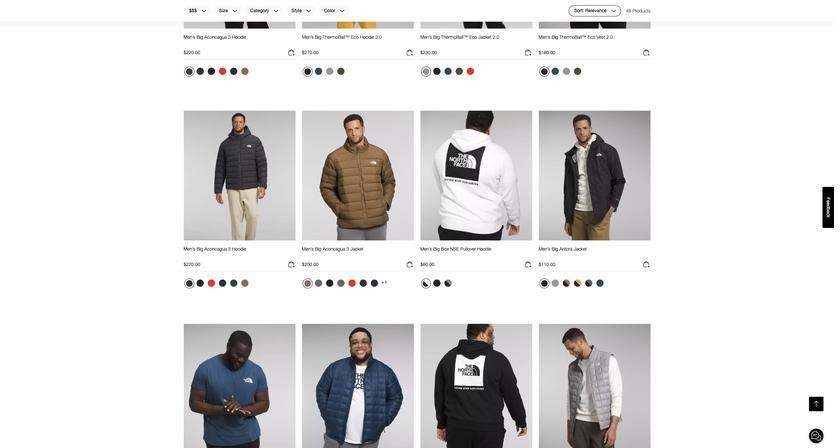 Task type: describe. For each thing, give the bounding box(es) containing it.
3 for men's big aconcagua 3 jacket
[[228, 247, 231, 252]]

men's big thermoball™ eco hoodie 2.0
[[302, 34, 382, 40]]

big for $270.00 dropdown button
[[315, 34, 322, 40]]

jacket inside button
[[574, 247, 588, 252]]

TNF White/TNF Black radio
[[421, 279, 431, 289]]

Asphalt Grey radio
[[184, 279, 194, 289]]

smoked pearl/tnf black image
[[586, 280, 593, 287]]

box
[[441, 247, 449, 252]]

asphalt grey image for asphalt grey option to the top
[[197, 68, 204, 75]]

$180.00
[[539, 50, 556, 55]]

f e e d b a c k button
[[823, 187, 835, 228]]

$230.00 button
[[421, 49, 533, 60]]

products
[[633, 8, 651, 13]]

+ 1
[[382, 281, 387, 285]]

Dark Sage radio
[[313, 278, 324, 289]]

Smoked Pearl/TNF Black radio
[[584, 278, 595, 289]]

new taupe green image for $230.00
[[456, 68, 463, 75]]

thermoball™ for $270.00
[[323, 34, 350, 40]]

men's big thermoball™ eco vest 2.0
[[539, 34, 613, 40]]

tnf black radio down $270.00
[[303, 67, 313, 77]]

tnf black image for tnf black radio on the left of falcon brown option at the bottom left of the page
[[326, 280, 334, 287]]

Shady Blue/TNF Black radio
[[595, 278, 606, 289]]

men's for men's big thermoball™ eco vest 2.0 button
[[539, 34, 551, 40]]

men's big aconcagua 3 jacket image
[[302, 110, 414, 241]]

$270.00 button
[[302, 49, 414, 60]]

thermoball™ for $180.00
[[560, 34, 587, 40]]

fiery red image
[[349, 280, 356, 287]]

1 horizontal spatial asphalt grey radio
[[358, 278, 369, 289]]

antora
[[560, 247, 573, 252]]

big for $180.00 dropdown button
[[552, 34, 559, 40]]

jacket for 3
[[351, 247, 364, 252]]

tnf black radio right asphalt grey radio
[[195, 278, 206, 289]]

hoodie inside button
[[478, 247, 492, 252]]

$choose color$ option group for the $60.00 dropdown button
[[421, 278, 454, 292]]

$220.00 button for $270.00
[[184, 49, 296, 60]]

big for $200.00 dropdown button
[[315, 247, 322, 252]]

back to top image
[[813, 401, 821, 409]]

hoodie for 'men's big thermoball™ eco hoodie 2.0' button
[[360, 34, 375, 40]]

Utility Brown radio
[[240, 66, 250, 77]]

2 e from the top
[[827, 203, 832, 206]]

men's big aconcagua 3 jacket button
[[302, 247, 364, 258]]

meld grey image
[[563, 68, 571, 75]]

eco for vest
[[588, 34, 596, 40]]

men's for men's big box nse pullover hoodie button
[[421, 247, 432, 252]]

men's for 'men's big thermoball™ eco hoodie 2.0' button
[[302, 34, 314, 40]]

big for $270.00 $220.00 dropdown button
[[197, 34, 203, 40]]

men's big aconcagua 3 hoodie button for men's big thermoball™ eco hoodie 2.0
[[184, 34, 246, 46]]

$200.00
[[302, 262, 319, 268]]

TNF Medium Grey Heather/TNF Black radio
[[443, 278, 454, 289]]

$270.00
[[302, 50, 319, 55]]

men's big thermoball™ eco jacket 2.0 button
[[421, 34, 500, 46]]

big for $110.00 dropdown button
[[552, 247, 559, 252]]

$180.00 button
[[539, 49, 651, 60]]

3 for men's big thermoball™ eco hoodie 2.0
[[228, 34, 231, 40]]

$$$ button
[[184, 5, 211, 16]]

$choose color$ option group for $270.00 dropdown button
[[302, 66, 347, 79]]

$choose color$ option group for $180.00 dropdown button
[[539, 66, 584, 79]]

0 vertical spatial asphalt grey radio
[[195, 66, 206, 77]]

size
[[219, 8, 228, 13]]

2 horizontal spatial summit navy radio
[[369, 278, 380, 289]]

1 fiery red radio from the left
[[206, 278, 217, 289]]

style
[[292, 8, 302, 13]]

new taupe green radio for $270.00
[[336, 66, 346, 77]]

1
[[385, 281, 387, 285]]

men's big short-sleeve box nse tee image
[[184, 324, 296, 449]]

men's big aconcagua 3 hoodie for men's big thermoball™ eco hoodie 2.0
[[184, 34, 246, 40]]

fiery red image for first fiery red radio from right
[[467, 68, 474, 75]]

men's big box nse pullover hoodie button
[[421, 247, 492, 258]]

Utility Brown/TNF Black radio
[[562, 278, 572, 289]]

0 horizontal spatial tnf black radio
[[206, 66, 217, 77]]

nse
[[451, 247, 460, 252]]

2 shady blue radio from the left
[[443, 66, 454, 77]]

2.0 for men's big thermoball™ eco jacket 2.0
[[493, 34, 500, 40]]

aconcagua for men's big thermoball™ eco hoodie 2.0
[[205, 34, 227, 40]]

men's big aconcagua 3 hoodie button for men's big aconcagua 3 jacket
[[184, 247, 246, 258]]

$60.00 button
[[421, 261, 533, 272]]

shady blue image
[[445, 68, 452, 75]]

men's big thermoball™ eco vest 2.0 button
[[539, 34, 613, 46]]

48
[[627, 8, 632, 13]]

2.0 for men's big thermoball™ eco vest 2.0
[[607, 34, 613, 40]]

tnf white/tnf black image
[[423, 281, 430, 287]]

hoodie for the men's big aconcagua 3 hoodie button related to men's big thermoball™ eco hoodie 2.0
[[232, 34, 246, 40]]

1 horizontal spatial utility brown radio
[[303, 279, 313, 289]]

fiery red image for 2nd fiery red option from the right
[[208, 280, 215, 287]]

men's for the men's big aconcagua 3 hoodie button for men's big aconcagua 3 jacket
[[184, 247, 195, 252]]

$230.00
[[421, 50, 437, 55]]

TNF Black/TNF White radio
[[432, 278, 442, 289]]

1 e from the top
[[827, 200, 832, 203]]

men's for men's big thermoball™ eco jacket 2.0 "button" at top right
[[421, 34, 432, 40]]

fiery red image for first fiery red radio from left
[[219, 68, 226, 75]]

1 horizontal spatial tnf black radio
[[432, 66, 442, 77]]

jacket for eco
[[479, 34, 492, 40]]

Falcon Brown radio
[[336, 278, 346, 289]]

men's for men's big antora jacket button
[[539, 247, 551, 252]]

pullover
[[461, 247, 476, 252]]

men's big aconcagua 3 hoodie image for men's big thermoball™ eco hoodie 2.0
[[184, 0, 296, 29]]

men's big antora jacket image
[[539, 110, 651, 241]]

tnf black radio left shady blue radio
[[540, 67, 550, 77]]

$200.00 button
[[302, 261, 414, 272]]

new taupe green radio for $230.00
[[454, 66, 465, 77]]

shady blue/tnf black image
[[597, 280, 604, 287]]

$110.00
[[539, 262, 556, 268]]

tnf medium grey heather/tnf black image
[[445, 280, 452, 287]]

men's big thermoball™ eco hoodie 2.0 button
[[302, 34, 382, 46]]



Task type: vqa. For each thing, say whether or not it's contained in the screenshot.
left the can
no



Task type: locate. For each thing, give the bounding box(es) containing it.
$60.00
[[421, 262, 435, 268]]

fiery red radio down $230.00 dropdown button
[[466, 66, 476, 77]]

big
[[197, 34, 203, 40], [315, 34, 322, 40], [434, 34, 440, 40], [552, 34, 559, 40], [197, 247, 203, 252], [315, 247, 322, 252], [434, 247, 440, 252], [552, 247, 559, 252]]

TNF Black radio
[[303, 67, 313, 77], [540, 67, 550, 77], [195, 278, 206, 289], [325, 278, 335, 289]]

0 horizontal spatial new taupe green radio
[[336, 66, 346, 77]]

2 horizontal spatial summit navy image
[[371, 280, 378, 287]]

men's big antora jacket button
[[539, 247, 588, 258]]

summit gold/tnf black image
[[574, 280, 582, 287]]

asphalt grey image
[[197, 68, 204, 75], [186, 281, 193, 287]]

e up "b"
[[827, 203, 832, 206]]

utility brown/tnf black image
[[563, 280, 571, 287]]

0 horizontal spatial asphalt grey radio
[[195, 66, 206, 77]]

hoodie for the men's big aconcagua 3 hoodie button for men's big aconcagua 3 jacket
[[232, 247, 246, 252]]

tnf black/tnf white image
[[434, 280, 441, 287]]

2 horizontal spatial tnf black radio
[[540, 279, 550, 289]]

New Taupe Green radio
[[336, 66, 346, 77], [454, 66, 465, 77]]

men's inside "button"
[[421, 34, 432, 40]]

thermoball™ inside men's big thermoball™ eco jacket 2.0 "button"
[[441, 34, 469, 40]]

1 men's big aconcagua 3 hoodie from the top
[[184, 34, 246, 40]]

0 horizontal spatial pine needle image
[[186, 68, 193, 75]]

men's big aconcagua 3 hoodie image
[[184, 0, 296, 29], [184, 110, 296, 241]]

color button
[[319, 5, 350, 16]]

vest
[[597, 34, 606, 40]]

meld grey image
[[326, 68, 334, 75], [423, 68, 430, 75], [552, 280, 559, 287]]

color
[[324, 8, 336, 13]]

48 products status
[[627, 5, 651, 16]]

falcon brown image
[[337, 280, 345, 287]]

1 horizontal spatial meld grey image
[[423, 68, 430, 75]]

Fiery Red radio
[[217, 66, 228, 77], [466, 66, 476, 77]]

1 $220.00 from the top
[[184, 50, 200, 55]]

0 vertical spatial men's big thermoball™ eco vest 2.0 image
[[539, 0, 651, 29]]

1 horizontal spatial tnf black image
[[326, 280, 334, 287]]

eco for hoodie
[[351, 34, 359, 40]]

tnf black radio left falcon brown option at the bottom left of the page
[[325, 278, 335, 289]]

men's big box nse pullover hoodie
[[421, 247, 492, 252]]

2 eco from the left
[[470, 34, 477, 40]]

fiery red radio left asphalt grey icon
[[347, 278, 358, 289]]

Pine Needle radio
[[184, 67, 194, 77], [229, 278, 239, 289]]

jacket right antora
[[574, 247, 588, 252]]

3 inside button
[[347, 247, 349, 252]]

1 horizontal spatial 2.0
[[493, 34, 500, 40]]

1 shady blue image from the left
[[315, 68, 322, 75]]

men's big thermoball™ eco hoodie 2.0 image
[[302, 0, 414, 29]]

0 horizontal spatial asphalt grey image
[[186, 281, 193, 287]]

utility brown image
[[241, 280, 249, 287], [305, 281, 311, 287]]

big for the $60.00 dropdown button
[[434, 247, 440, 252]]

eco left vest
[[588, 34, 596, 40]]

big for $230.00 dropdown button
[[434, 34, 440, 40]]

1 vertical spatial pine needle radio
[[229, 278, 239, 289]]

New Taupe Green radio
[[573, 66, 583, 77]]

sort: relevance button
[[569, 5, 622, 16]]

1 $220.00 button from the top
[[184, 49, 296, 60]]

0 horizontal spatial eco
[[351, 34, 359, 40]]

thermoball™ down color "dropdown button"
[[323, 34, 350, 40]]

2 men's big aconcagua 3 hoodie image from the top
[[184, 110, 296, 241]]

0 horizontal spatial meld grey image
[[326, 68, 334, 75]]

f e e d b a c k
[[827, 198, 832, 218]]

Meld Grey radio
[[325, 66, 335, 77], [562, 66, 572, 77], [421, 67, 431, 77], [550, 278, 561, 289]]

eco inside button
[[351, 34, 359, 40]]

1 horizontal spatial men's big thermoball™ eco jacket 2.0 image
[[421, 0, 533, 29]]

2 horizontal spatial 2.0
[[607, 34, 613, 40]]

1 vertical spatial pine needle image
[[230, 280, 237, 287]]

hoodie inside button
[[360, 34, 375, 40]]

$220.00
[[184, 50, 200, 55], [184, 262, 200, 268]]

1 horizontal spatial new taupe green image
[[456, 68, 463, 75]]

new taupe green radio right shady blue image
[[454, 66, 465, 77]]

Fiery Red radio
[[206, 278, 217, 289], [347, 278, 358, 289]]

1 horizontal spatial shady blue image
[[552, 68, 559, 75]]

sort: relevance
[[575, 8, 607, 13]]

asphalt grey image for asphalt grey radio
[[186, 281, 193, 287]]

category
[[251, 8, 269, 13]]

men's big aconcagua 3 hoodie
[[184, 34, 246, 40], [184, 247, 246, 252]]

$choose color$ option group for $110.00 dropdown button
[[539, 278, 606, 292]]

0 horizontal spatial tnf black image
[[305, 68, 311, 75]]

men's big aconcagua 3 hoodie button
[[184, 34, 246, 46], [184, 247, 246, 258]]

eco up $230.00 dropdown button
[[470, 34, 477, 40]]

3 2.0 from the left
[[607, 34, 613, 40]]

2 fiery red radio from the left
[[347, 278, 358, 289]]

0 horizontal spatial fiery red radio
[[217, 66, 228, 77]]

jacket
[[479, 34, 492, 40], [351, 247, 364, 252], [574, 247, 588, 252]]

1 vertical spatial men's big aconcagua 3 hoodie
[[184, 247, 246, 252]]

1 new taupe green radio from the left
[[336, 66, 346, 77]]

jacket inside "button"
[[479, 34, 492, 40]]

$choose color$ option group for $230.00 dropdown button
[[421, 66, 477, 79]]

men's for the men's big aconcagua 3 jacket button
[[302, 247, 314, 252]]

Shady Blue radio
[[550, 66, 561, 77]]

shady blue image inside radio
[[552, 68, 559, 75]]

1 vertical spatial $220.00
[[184, 262, 200, 268]]

2.0 up $270.00 dropdown button
[[376, 34, 382, 40]]

0 vertical spatial asphalt grey image
[[197, 68, 204, 75]]

new taupe green image
[[574, 68, 582, 75]]

e
[[827, 200, 832, 203], [827, 203, 832, 206]]

0 horizontal spatial utility brown image
[[241, 280, 249, 287]]

fiery red image inside option
[[208, 280, 215, 287]]

shady blue image for $180.00
[[552, 68, 559, 75]]

2 men's big box nse pullover hoodie image from the top
[[421, 324, 533, 449]]

2.0 for men's big thermoball™ eco hoodie 2.0
[[376, 34, 382, 40]]

1 men's big thermoball™ eco vest 2.0 image from the top
[[539, 0, 651, 29]]

0 vertical spatial $220.00
[[184, 50, 200, 55]]

2 new taupe green radio from the left
[[454, 66, 465, 77]]

2.0 inside men's big thermoball™ eco jacket 2.0 "button"
[[493, 34, 500, 40]]

0 vertical spatial men's big box nse pullover hoodie image
[[421, 110, 533, 241]]

1 horizontal spatial jacket
[[479, 34, 492, 40]]

fiery red radio left utility brown option
[[217, 66, 228, 77]]

1 horizontal spatial asphalt grey image
[[197, 68, 204, 75]]

men's big aconcagua 3 hoodie image for men's big aconcagua 3 jacket
[[184, 110, 296, 241]]

0 horizontal spatial utility brown radio
[[240, 278, 250, 289]]

2.0
[[376, 34, 382, 40], [493, 34, 500, 40], [607, 34, 613, 40]]

1 horizontal spatial new taupe green radio
[[454, 66, 465, 77]]

fiery red image down $230.00 dropdown button
[[467, 68, 474, 75]]

0 horizontal spatial pine needle radio
[[184, 67, 194, 77]]

tnf black image down $270.00
[[305, 68, 311, 75]]

+
[[382, 281, 384, 285]]

men's big aconcagua 3 hoodie for men's big aconcagua 3 jacket
[[184, 247, 246, 252]]

1 horizontal spatial utility brown image
[[305, 281, 311, 287]]

style button
[[286, 5, 316, 16]]

2 $220.00 button from the top
[[184, 261, 296, 272]]

asphalt grey image inside radio
[[186, 281, 193, 287]]

jacket up $200.00 dropdown button
[[351, 247, 364, 252]]

1 horizontal spatial pine needle radio
[[229, 278, 239, 289]]

1 vertical spatial men's big thermoball™ eco jacket 2.0 image
[[302, 324, 414, 449]]

2 horizontal spatial meld grey image
[[552, 280, 559, 287]]

a
[[827, 211, 832, 213]]

shady blue image
[[315, 68, 322, 75], [552, 68, 559, 75]]

0 vertical spatial pine needle image
[[186, 68, 193, 75]]

1 horizontal spatial fiery red radio
[[347, 278, 358, 289]]

sort:
[[575, 8, 585, 13]]

eco for jacket
[[470, 34, 477, 40]]

0 horizontal spatial new taupe green image
[[337, 68, 345, 75]]

thermoball™ for $230.00
[[441, 34, 469, 40]]

$220.00 for $200.00
[[184, 262, 200, 268]]

$220.00 button for $200.00
[[184, 261, 296, 272]]

1 horizontal spatial pine needle image
[[230, 280, 237, 287]]

3 eco from the left
[[588, 34, 596, 40]]

eco inside "button"
[[470, 34, 477, 40]]

1 horizontal spatial fiery red radio
[[466, 66, 476, 77]]

1 vertical spatial men's big box nse pullover hoodie image
[[421, 324, 533, 449]]

0 horizontal spatial 2.0
[[376, 34, 382, 40]]

1 horizontal spatial thermoball™
[[441, 34, 469, 40]]

0 horizontal spatial shady blue radio
[[313, 66, 324, 77]]

fiery red radio right asphalt grey radio
[[206, 278, 217, 289]]

1 horizontal spatial summit navy radio
[[229, 66, 239, 77]]

$choose color$ option group
[[184, 66, 251, 79], [302, 66, 347, 79], [421, 66, 477, 79], [539, 66, 584, 79], [184, 278, 251, 292], [302, 278, 381, 292], [421, 278, 454, 292], [539, 278, 606, 292]]

$110.00 button
[[539, 261, 651, 272]]

1 horizontal spatial summit navy image
[[230, 68, 237, 75]]

shady blue image for $270.00
[[315, 68, 322, 75]]

shady blue image down $270.00
[[315, 68, 322, 75]]

0 horizontal spatial fiery red image
[[208, 280, 215, 287]]

k
[[827, 216, 832, 218]]

2 horizontal spatial fiery red image
[[467, 68, 474, 75]]

2 men's big aconcagua 3 hoodie button from the top
[[184, 247, 246, 258]]

dark sage image
[[315, 280, 322, 287]]

1 horizontal spatial shady blue radio
[[443, 66, 454, 77]]

tnf black image
[[208, 68, 215, 75], [542, 68, 548, 75], [197, 280, 204, 287], [542, 281, 548, 287]]

thermoball™ inside men's big thermoball™ eco vest 2.0 button
[[560, 34, 587, 40]]

1 shady blue radio from the left
[[313, 66, 324, 77]]

2 $220.00 from the top
[[184, 262, 200, 268]]

aconcagua for men's big aconcagua 3 jacket
[[205, 247, 227, 252]]

men's big thermoball™ eco jacket 2.0 image
[[421, 0, 533, 29], [302, 324, 414, 449]]

1 vertical spatial men's big aconcagua 3 hoodie image
[[184, 110, 296, 241]]

$220.00 for $270.00
[[184, 50, 200, 55]]

2 men's big aconcagua 3 hoodie from the top
[[184, 247, 246, 252]]

1 men's big box nse pullover hoodie image from the top
[[421, 110, 533, 241]]

f
[[827, 198, 832, 200]]

pine needle image for the right pine needle option
[[230, 280, 237, 287]]

new taupe green image for $270.00
[[337, 68, 345, 75]]

asphalt grey image inside option
[[197, 68, 204, 75]]

$choose color$ option group for $200.00's $220.00 dropdown button
[[184, 278, 251, 292]]

thermoball™ up $230.00 dropdown button
[[441, 34, 469, 40]]

eco up $270.00 dropdown button
[[351, 34, 359, 40]]

men's big box nse pullover hoodie image
[[421, 110, 533, 241], [421, 324, 533, 449]]

Asphalt Grey radio
[[195, 66, 206, 77], [358, 278, 369, 289]]

c
[[827, 213, 832, 216]]

2 fiery red radio from the left
[[466, 66, 476, 77]]

2.0 right vest
[[607, 34, 613, 40]]

men's
[[184, 34, 195, 40], [302, 34, 314, 40], [421, 34, 432, 40], [539, 34, 551, 40], [184, 247, 195, 252], [302, 247, 314, 252], [421, 247, 432, 252], [539, 247, 551, 252]]

2.0 inside 'men's big thermoball™ eco hoodie 2.0' button
[[376, 34, 382, 40]]

$$$
[[189, 8, 197, 13]]

1 fiery red radio from the left
[[217, 66, 228, 77]]

0 horizontal spatial men's big thermoball™ eco jacket 2.0 image
[[302, 324, 414, 449]]

0 horizontal spatial thermoball™
[[323, 34, 350, 40]]

pine needle image
[[186, 68, 193, 75], [230, 280, 237, 287]]

tnf black image
[[434, 68, 441, 75], [305, 68, 311, 75], [326, 280, 334, 287]]

big for $200.00's $220.00 dropdown button
[[197, 247, 203, 252]]

Utility Brown radio
[[240, 278, 250, 289], [303, 279, 313, 289]]

0 vertical spatial men's big aconcagua 3 hoodie image
[[184, 0, 296, 29]]

tnf black image left shady blue image
[[434, 68, 441, 75]]

2 thermoball™ from the left
[[441, 34, 469, 40]]

$choose color$ option group for $270.00 $220.00 dropdown button
[[184, 66, 251, 79]]

2.0 up $230.00 dropdown button
[[493, 34, 500, 40]]

2 horizontal spatial jacket
[[574, 247, 588, 252]]

3
[[228, 34, 231, 40], [228, 247, 231, 252], [347, 247, 349, 252]]

men's big aconcagua 3 jacket
[[302, 247, 364, 252]]

men's for the men's big aconcagua 3 hoodie button related to men's big thermoball™ eco hoodie 2.0
[[184, 34, 195, 40]]

eco inside button
[[588, 34, 596, 40]]

size button
[[214, 5, 242, 16]]

fiery red image right asphalt grey radio
[[208, 280, 215, 287]]

thermoball™ inside 'men's big thermoball™ eco hoodie 2.0' button
[[323, 34, 350, 40]]

e up d
[[827, 200, 832, 203]]

aconcagua inside button
[[323, 247, 346, 252]]

0 vertical spatial men's big thermoball™ eco jacket 2.0 image
[[421, 0, 533, 29]]

jacket inside button
[[351, 247, 364, 252]]

0 horizontal spatial jacket
[[351, 247, 364, 252]]

1 2.0 from the left
[[376, 34, 382, 40]]

Summit Navy radio
[[229, 66, 239, 77], [217, 278, 228, 289], [369, 278, 380, 289]]

2 horizontal spatial thermoball™
[[560, 34, 587, 40]]

new taupe green image down $270.00 dropdown button
[[337, 68, 345, 75]]

1 vertical spatial asphalt grey radio
[[358, 278, 369, 289]]

0 vertical spatial men's big aconcagua 3 hoodie
[[184, 34, 246, 40]]

2 men's big thermoball™ eco vest 2.0 image from the top
[[539, 324, 651, 449]]

thermoball™
[[323, 34, 350, 40], [441, 34, 469, 40], [560, 34, 587, 40]]

men's big thermoball™ eco vest 2.0 image
[[539, 0, 651, 29], [539, 324, 651, 449]]

1 new taupe green image from the left
[[337, 68, 345, 75]]

fiery red image left utility brown option
[[219, 68, 226, 75]]

1 vertical spatial men's big thermoball™ eco vest 2.0 image
[[539, 324, 651, 449]]

1 thermoball™ from the left
[[323, 34, 350, 40]]

2 new taupe green image from the left
[[456, 68, 463, 75]]

2 horizontal spatial eco
[[588, 34, 596, 40]]

big inside "button"
[[434, 34, 440, 40]]

1 vertical spatial $220.00 button
[[184, 261, 296, 272]]

0 vertical spatial $220.00 button
[[184, 49, 296, 60]]

2 2.0 from the left
[[493, 34, 500, 40]]

Summit Gold/TNF Black radio
[[573, 278, 583, 289]]

d
[[827, 206, 832, 208]]

new taupe green image
[[337, 68, 345, 75], [456, 68, 463, 75]]

2 horizontal spatial tnf black image
[[434, 68, 441, 75]]

TNF Black radio
[[206, 66, 217, 77], [432, 66, 442, 77], [540, 279, 550, 289]]

3 thermoball™ from the left
[[560, 34, 587, 40]]

0 horizontal spatial summit navy radio
[[217, 278, 228, 289]]

utility brown image
[[241, 68, 249, 75]]

category button
[[245, 5, 284, 16]]

1 horizontal spatial fiery red image
[[219, 68, 226, 75]]

men's big antora jacket
[[539, 247, 588, 252]]

1 eco from the left
[[351, 34, 359, 40]]

2 shady blue image from the left
[[552, 68, 559, 75]]

1 horizontal spatial eco
[[470, 34, 477, 40]]

shady blue image left meld grey icon
[[552, 68, 559, 75]]

0 vertical spatial men's big aconcagua 3 hoodie button
[[184, 34, 246, 46]]

tnf black image left falcon brown option at the bottom left of the page
[[326, 280, 334, 287]]

b
[[827, 208, 832, 211]]

fiery red image
[[219, 68, 226, 75], [467, 68, 474, 75], [208, 280, 215, 287]]

2.0 inside men's big thermoball™ eco vest 2.0 button
[[607, 34, 613, 40]]

hoodie
[[232, 34, 246, 40], [360, 34, 375, 40], [232, 247, 246, 252], [478, 247, 492, 252]]

0 vertical spatial pine needle radio
[[184, 67, 194, 77]]

asphalt grey image
[[360, 280, 367, 287]]

48 products
[[627, 8, 651, 13]]

1 men's big aconcagua 3 hoodie image from the top
[[184, 0, 296, 29]]

0 horizontal spatial summit navy image
[[219, 280, 226, 287]]

Shady Blue radio
[[313, 66, 324, 77], [443, 66, 454, 77]]

tnf black image for tnf black radio under $270.00
[[305, 68, 311, 75]]

$220.00 button
[[184, 49, 296, 60], [184, 261, 296, 272]]

1 vertical spatial men's big aconcagua 3 hoodie button
[[184, 247, 246, 258]]

new taupe green image right shady blue image
[[456, 68, 463, 75]]

thermoball™ down sort:
[[560, 34, 587, 40]]

jacket up $230.00 dropdown button
[[479, 34, 492, 40]]

summit navy image
[[230, 68, 237, 75], [219, 280, 226, 287], [371, 280, 378, 287]]

+ 1 button
[[381, 278, 389, 288]]

aconcagua
[[205, 34, 227, 40], [205, 247, 227, 252], [323, 247, 346, 252]]

eco
[[351, 34, 359, 40], [470, 34, 477, 40], [588, 34, 596, 40]]

new taupe green radio down $270.00 dropdown button
[[336, 66, 346, 77]]

1 vertical spatial asphalt grey image
[[186, 281, 193, 287]]

0 horizontal spatial fiery red radio
[[206, 278, 217, 289]]

pine needle image for left pine needle option
[[186, 68, 193, 75]]

men's big thermoball™ eco jacket 2.0
[[421, 34, 500, 40]]

1 men's big aconcagua 3 hoodie button from the top
[[184, 34, 246, 46]]

relevance
[[586, 8, 607, 13]]

0 horizontal spatial shady blue image
[[315, 68, 322, 75]]



